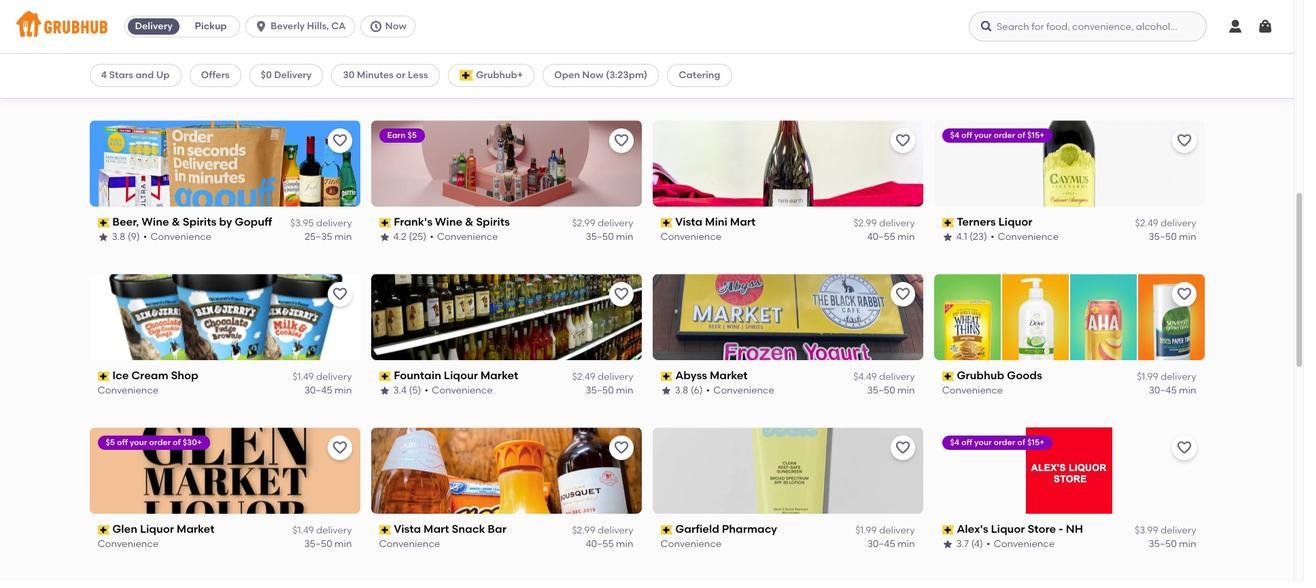 Task type: locate. For each thing, give the bounding box(es) containing it.
1 vertical spatial $1.99 delivery
[[856, 525, 915, 536]]

0 vertical spatial $2.49
[[572, 64, 596, 75]]

$15+
[[1028, 131, 1045, 140], [1028, 438, 1045, 448]]

• right the (5)
[[425, 385, 429, 397]]

1 $4 from the top
[[951, 131, 960, 140]]

1 $1.49 from the top
[[293, 64, 314, 75]]

$2.49
[[572, 64, 596, 75], [1136, 218, 1159, 229], [572, 371, 596, 383]]

of for glen
[[173, 438, 181, 448]]

• convenience down beer, wine & spirits by gopuff at top
[[143, 231, 212, 243]]

subscription pass image left frank's
[[379, 218, 391, 228]]

now up "or"
[[385, 20, 407, 32]]

grubhub plus flag logo image
[[460, 70, 473, 81]]

liquor for glen
[[140, 523, 174, 536]]

• right (9)
[[143, 231, 147, 243]]

ice cream shop logo image
[[89, 274, 360, 361]]

(3:23pm)
[[606, 69, 648, 81]]

svg image inside "beverly hills, ca" button
[[254, 20, 268, 33]]

30–45 for grubhub goods
[[1149, 385, 1177, 397]]

market down glen liquor market logo
[[177, 523, 215, 536]]

1 vertical spatial $2.49 delivery
[[1136, 218, 1197, 229]]

subscription pass image left g
[[661, 65, 673, 74]]

star icon image left 3.7 (4)
[[942, 539, 953, 550]]

-
[[1059, 523, 1064, 536]]

subscription pass image left glen
[[98, 526, 110, 535]]

& left by on the top of the page
[[172, 216, 180, 229]]

beverly hills, ca button
[[246, 16, 360, 37]]

$2.49 delivery
[[572, 64, 634, 75], [1136, 218, 1197, 229], [572, 371, 634, 383]]

star icon image left stars
[[98, 78, 109, 89]]

Search for food, convenience, alcohol... search field
[[969, 12, 1207, 41]]

spirits down frank's wine & spirits logo
[[476, 216, 510, 229]]

subscription pass image for alex's liquor store - nh
[[942, 526, 955, 535]]

svg image
[[1258, 18, 1274, 35], [254, 20, 268, 33]]

35–50 for beverly hills mercantile and liqour
[[586, 78, 614, 89]]

mart left snack
[[424, 523, 449, 536]]

0 vertical spatial $5
[[408, 131, 417, 140]]

subscription pass image left alex's
[[942, 526, 955, 535]]

• convenience down alex's liquor store - nh
[[987, 539, 1055, 550]]

liquor right glen
[[140, 523, 174, 536]]

1 vertical spatial now
[[582, 69, 604, 81]]

35–50 min for abyss market
[[868, 385, 915, 397]]

min for abyss market
[[898, 385, 915, 397]]

minutes
[[357, 69, 394, 81]]

ice
[[112, 370, 129, 383]]

1 vertical spatial delivery
[[274, 69, 312, 81]]

convenience down the 'tabacchi'
[[150, 78, 211, 89]]

0 vertical spatial beverly
[[271, 20, 305, 32]]

fountain liqour market
[[394, 370, 519, 383]]

1 vertical spatial $4 off your order of $15+
[[951, 438, 1045, 448]]

subscription pass image left vista mart snack bar
[[379, 526, 391, 535]]

star icon image left 3.8 (9)
[[98, 232, 109, 243]]

0 horizontal spatial $1.99 delivery
[[856, 525, 915, 536]]

subscription pass image left ice
[[98, 372, 110, 381]]

2 $4 from the top
[[951, 438, 960, 448]]

$2.99 delivery
[[572, 218, 634, 229], [854, 218, 915, 229], [572, 525, 634, 536]]

delivery for fountain liqour market
[[598, 371, 634, 383]]

1 horizontal spatial wine
[[435, 216, 463, 229]]

mart right mini
[[730, 216, 756, 229]]

$2.99
[[572, 218, 596, 229], [854, 218, 877, 229], [572, 525, 596, 536]]

liqour right fountain
[[444, 370, 478, 383]]

& right frank's
[[465, 216, 474, 229]]

$4 off your order of $15+ for alex's
[[951, 438, 1045, 448]]

3.8 left the "(6)"
[[675, 385, 689, 397]]

1 horizontal spatial 40–55 min
[[868, 231, 915, 243]]

$2.99 for frank's wine & spirits
[[572, 218, 596, 229]]

0 horizontal spatial svg image
[[369, 20, 383, 33]]

2 $1.49 delivery from the top
[[293, 371, 352, 383]]

35–50 for terners liquor
[[1149, 231, 1177, 243]]

2 horizontal spatial svg image
[[1228, 18, 1244, 35]]

grubhub+
[[476, 69, 523, 81]]

min for fountain liqour market
[[616, 385, 634, 397]]

• convenience for abyss market
[[707, 385, 775, 397]]

0 horizontal spatial &
[[172, 216, 180, 229]]

delivery for garfield pharmacy
[[880, 525, 915, 536]]

$1.99 delivery for grubhub goods
[[1138, 371, 1197, 383]]

convenience
[[150, 78, 211, 89], [379, 78, 440, 89], [661, 78, 722, 89], [151, 231, 212, 243], [437, 231, 498, 243], [661, 231, 722, 243], [998, 231, 1059, 243], [98, 385, 159, 397], [432, 385, 493, 397], [714, 385, 775, 397], [942, 385, 1003, 397], [98, 539, 159, 550], [379, 539, 440, 550], [661, 539, 722, 550], [994, 539, 1055, 550]]

and left open
[[521, 62, 542, 75]]

beer, wine & spirits by gopuff logo image
[[89, 121, 360, 207]]

wine
[[142, 216, 169, 229], [435, 216, 463, 229]]

0 horizontal spatial spirits
[[183, 216, 217, 229]]

• right (25)
[[430, 231, 434, 243]]

min for alex's liquor store - nh
[[1180, 539, 1197, 550]]

• convenience for alex's liquor store - nh
[[987, 539, 1055, 550]]

1 spirits from the left
[[183, 216, 217, 229]]

hills
[[436, 62, 458, 75]]

1 horizontal spatial svg image
[[980, 20, 994, 33]]

1 horizontal spatial 40–55
[[868, 231, 896, 243]]

3.7 left (3)
[[112, 78, 125, 89]]

4.2 (25)
[[394, 231, 427, 243]]

0 vertical spatial $1.99
[[1138, 371, 1159, 383]]

min for beer, wine & spirits by gopuff
[[335, 231, 352, 243]]

convenience down terners liquor
[[998, 231, 1059, 243]]

25–35
[[305, 231, 332, 243]]

convenience down vista mart snack bar
[[379, 539, 440, 550]]

spirits
[[183, 216, 217, 229], [476, 216, 510, 229]]

3.8 left (9)
[[112, 231, 125, 243]]

0 vertical spatial $1.49
[[293, 64, 314, 75]]

now right open
[[582, 69, 604, 81]]

35–50 min for frank's wine & spirits
[[586, 231, 634, 243]]

$1.99
[[1138, 371, 1159, 383], [856, 525, 877, 536]]

market right abyss
[[710, 370, 748, 383]]

0 vertical spatial $4 off your order of $15+
[[951, 131, 1045, 140]]

0 vertical spatial delivery
[[135, 20, 173, 32]]

• for terners liquor
[[991, 231, 995, 243]]

1 horizontal spatial $1.99 delivery
[[1138, 371, 1197, 383]]

save this restaurant image
[[1176, 133, 1193, 149], [332, 287, 348, 303], [613, 287, 630, 303], [332, 440, 348, 457], [613, 440, 630, 457]]

0 horizontal spatial now
[[385, 20, 407, 32]]

0 horizontal spatial delivery
[[135, 20, 173, 32]]

subscription pass image left abyss
[[661, 372, 673, 381]]

subscription pass image left garfield
[[661, 526, 673, 535]]

delivery button
[[125, 16, 182, 37]]

$3.99
[[1135, 525, 1159, 536]]

• right the "(6)"
[[707, 385, 710, 397]]

1 vertical spatial 40–55 min
[[586, 539, 634, 550]]

subscription pass image for g & m
[[661, 65, 673, 74]]

liqour right grubhub+
[[545, 62, 579, 75]]

• convenience down the 'tabacchi'
[[142, 78, 211, 89]]

0 vertical spatial 3.7
[[112, 78, 125, 89]]

convenience down 'hills'
[[379, 78, 440, 89]]

vista left mini
[[676, 216, 703, 229]]

liqour
[[545, 62, 579, 75], [444, 370, 478, 383]]

1 horizontal spatial delivery
[[274, 69, 312, 81]]

0 horizontal spatial 40–55 min
[[586, 539, 634, 550]]

0 horizontal spatial beverly
[[271, 20, 305, 32]]

1 horizontal spatial beverly
[[394, 62, 433, 75]]

& right g
[[687, 62, 696, 75]]

delivery right $0
[[274, 69, 312, 81]]

off for terners
[[962, 131, 973, 140]]

star icon image left the 3.8 (6)
[[661, 386, 672, 397]]

subscription pass image
[[98, 65, 110, 74], [98, 218, 110, 228], [661, 218, 673, 228], [942, 218, 955, 228], [379, 372, 391, 381], [942, 372, 955, 381]]

• right (23)
[[991, 231, 995, 243]]

35–50 for abyss market
[[868, 385, 896, 397]]

• right (3)
[[142, 78, 146, 89]]

subscription pass image for frank's wine & spirits
[[379, 218, 391, 228]]

• for frank's wine & spirits
[[430, 231, 434, 243]]

2 horizontal spatial market
[[710, 370, 748, 383]]

$5 down ice
[[106, 438, 115, 448]]

open
[[554, 69, 580, 81]]

• convenience down the abyss market
[[707, 385, 775, 397]]

pickup
[[195, 20, 227, 32]]

1 horizontal spatial liqour
[[545, 62, 579, 75]]

0 vertical spatial $1.49 delivery
[[293, 64, 352, 75]]

subscription pass image for garfield pharmacy
[[661, 526, 673, 535]]

40–55 for vista mini mart
[[868, 231, 896, 243]]

$2.99 delivery for vista mini mart
[[854, 218, 915, 229]]

of
[[1018, 131, 1026, 140], [173, 438, 181, 448], [1018, 438, 1026, 448]]

1 horizontal spatial vista
[[676, 216, 703, 229]]

subscription pass image inside g & m link
[[661, 65, 673, 74]]

star icon image for beer, wine & spirits by gopuff
[[98, 232, 109, 243]]

subscription pass image for tabacchi
[[98, 65, 110, 74]]

market
[[481, 370, 519, 383], [710, 370, 748, 383], [177, 523, 215, 536]]

$5 right earn
[[408, 131, 417, 140]]

subscription pass image for ice cream shop
[[98, 372, 110, 381]]

subscription pass image for glen liquor market
[[98, 526, 110, 535]]

min for beverly hills mercantile and liqour
[[616, 78, 634, 89]]

1 vertical spatial 40–55
[[586, 539, 614, 550]]

order for terners
[[994, 131, 1016, 140]]

0 horizontal spatial 3.8
[[112, 231, 125, 243]]

your for alex's
[[975, 438, 992, 448]]

star icon image left 3.4
[[379, 386, 390, 397]]

subscription pass image for beer, wine & spirits by gopuff
[[98, 218, 110, 228]]

0 horizontal spatial $1.99
[[856, 525, 877, 536]]

0 horizontal spatial $5
[[106, 438, 115, 448]]

$3.95 delivery
[[291, 218, 352, 229]]

alex's liquor store - nh
[[957, 523, 1084, 536]]

1 $4 off your order of $15+ from the top
[[951, 131, 1045, 140]]

garfield pharmacy
[[676, 523, 778, 536]]

0 horizontal spatial market
[[177, 523, 215, 536]]

1 vertical spatial $2.49
[[1136, 218, 1159, 229]]

$2.49 delivery for terners liquor
[[1136, 218, 1197, 229]]

off for glen
[[117, 438, 128, 448]]

1 horizontal spatial 3.8
[[675, 385, 689, 397]]

1 horizontal spatial $5
[[408, 131, 417, 140]]

$4 off your order of $15+ for terners
[[951, 131, 1045, 140]]

0 vertical spatial $15+
[[1028, 131, 1045, 140]]

1 vertical spatial $15+
[[1028, 438, 1045, 448]]

$5
[[408, 131, 417, 140], [106, 438, 115, 448]]

0 horizontal spatial 3.7
[[112, 78, 125, 89]]

30–45 min for tabacchi
[[305, 78, 352, 89]]

delivery for beverly hills mercantile and liqour
[[598, 64, 634, 75]]

• convenience down frank's wine & spirits
[[430, 231, 498, 243]]

2 wine from the left
[[435, 216, 463, 229]]

up
[[156, 69, 170, 81]]

35–50 min
[[586, 78, 634, 89], [586, 231, 634, 243], [1149, 231, 1197, 243], [586, 385, 634, 397], [868, 385, 915, 397], [304, 539, 352, 550], [1149, 539, 1197, 550]]

abyss market logo image
[[653, 274, 923, 361]]

0 horizontal spatial svg image
[[254, 20, 268, 33]]

0 vertical spatial mart
[[730, 216, 756, 229]]

2 $15+ from the top
[[1028, 438, 1045, 448]]

beverly
[[271, 20, 305, 32], [394, 62, 433, 75]]

your
[[975, 131, 992, 140], [130, 438, 147, 448], [975, 438, 992, 448]]

1 vertical spatial liqour
[[444, 370, 478, 383]]

subscription pass image for terners liquor
[[942, 218, 955, 228]]

2 vertical spatial $2.49
[[572, 371, 596, 383]]

$1.49 for glen liquor market
[[293, 525, 314, 536]]

(4)
[[972, 539, 984, 550]]

1 horizontal spatial &
[[465, 216, 474, 229]]

0 horizontal spatial vista
[[394, 523, 421, 536]]

0 vertical spatial 40–55 min
[[868, 231, 915, 243]]

offers
[[201, 69, 230, 81]]

delivery for ice cream shop
[[316, 371, 352, 383]]

1 vertical spatial $1.49
[[293, 371, 314, 383]]

2 $1.49 from the top
[[293, 371, 314, 383]]

delivery up the 'tabacchi'
[[135, 20, 173, 32]]

grubhub goods logo image
[[934, 274, 1205, 361]]

3 $1.49 from the top
[[293, 525, 314, 536]]

1 horizontal spatial and
[[521, 62, 542, 75]]

$4.49 delivery
[[854, 371, 915, 383]]

1 horizontal spatial market
[[481, 370, 519, 383]]

2 vertical spatial $1.49 delivery
[[293, 525, 352, 536]]

0 vertical spatial $1.99 delivery
[[1138, 371, 1197, 383]]

•
[[142, 78, 146, 89], [143, 231, 147, 243], [430, 231, 434, 243], [991, 231, 995, 243], [425, 385, 429, 397], [707, 385, 710, 397], [987, 539, 991, 550]]

0 horizontal spatial liqour
[[444, 370, 478, 383]]

2 vertical spatial $1.49
[[293, 525, 314, 536]]

star icon image
[[98, 78, 109, 89], [98, 232, 109, 243], [379, 232, 390, 243], [942, 232, 953, 243], [379, 386, 390, 397], [661, 386, 672, 397], [942, 539, 953, 550]]

0 vertical spatial 3.8
[[112, 231, 125, 243]]

30–45 for ice cream shop
[[305, 385, 332, 397]]

• for alex's liquor store - nh
[[987, 539, 991, 550]]

2 vertical spatial $2.49 delivery
[[572, 371, 634, 383]]

1 horizontal spatial svg image
[[1258, 18, 1274, 35]]

$1.49
[[293, 64, 314, 75], [293, 371, 314, 383], [293, 525, 314, 536]]

• convenience down terners liquor
[[991, 231, 1059, 243]]

1 vertical spatial mart
[[424, 523, 449, 536]]

vista mart snack bar logo image
[[371, 428, 642, 514]]

3.8
[[112, 231, 125, 243], [675, 385, 689, 397]]

delivery
[[135, 20, 173, 32], [274, 69, 312, 81]]

vista
[[676, 216, 703, 229], [394, 523, 421, 536]]

fountain liqour market logo image
[[371, 274, 642, 361]]

subscription pass image
[[379, 65, 391, 74], [661, 65, 673, 74], [379, 218, 391, 228], [98, 372, 110, 381], [661, 372, 673, 381], [98, 526, 110, 535], [379, 526, 391, 535], [661, 526, 673, 535], [942, 526, 955, 535]]

delivery for vista mart snack bar
[[598, 525, 634, 536]]

liquor left store
[[991, 523, 1026, 536]]

subscription pass image for vista mini mart
[[661, 218, 673, 228]]

1 vertical spatial beverly
[[394, 62, 433, 75]]

wine right frank's
[[435, 216, 463, 229]]

• convenience for beer, wine & spirits by gopuff
[[143, 231, 212, 243]]

0 vertical spatial vista
[[676, 216, 703, 229]]

$0 delivery
[[261, 69, 312, 81]]

alex's liquor store - nh logo image
[[1027, 428, 1113, 514]]

convenience down alex's liquor store - nh
[[994, 539, 1055, 550]]

1 vertical spatial 3.8
[[675, 385, 689, 397]]

• right (4) in the right of the page
[[987, 539, 991, 550]]

2 $4 off your order of $15+ from the top
[[951, 438, 1045, 448]]

glen
[[112, 523, 137, 536]]

save this restaurant image for fountain liqour market
[[613, 287, 630, 303]]

3.8 for beer, wine & spirits by gopuff
[[112, 231, 125, 243]]

&
[[687, 62, 696, 75], [172, 216, 180, 229], [465, 216, 474, 229]]

0 horizontal spatial 40–55
[[586, 539, 614, 550]]

1 wine from the left
[[142, 216, 169, 229]]

mart
[[730, 216, 756, 229], [424, 523, 449, 536]]

min for vista mini mart
[[898, 231, 915, 243]]

spirits left by on the top of the page
[[183, 216, 217, 229]]

market down fountain liqour market logo at the left of the page
[[481, 370, 519, 383]]

1 vertical spatial vista
[[394, 523, 421, 536]]

0 vertical spatial 40–55
[[868, 231, 896, 243]]

$1.49 delivery for glen liquor market
[[293, 525, 352, 536]]

$15+ for alex's liquor store - nh
[[1028, 438, 1045, 448]]

3.7
[[112, 78, 125, 89], [957, 539, 969, 550]]

or
[[396, 69, 406, 81]]

g & m logo image
[[745, 0, 831, 53]]

0 vertical spatial $4
[[951, 131, 960, 140]]

less
[[408, 69, 428, 81]]

shop
[[171, 370, 198, 383]]

convenience down g & m
[[661, 78, 722, 89]]

1 vertical spatial 3.7
[[957, 539, 969, 550]]

1 horizontal spatial spirits
[[476, 216, 510, 229]]

3 $1.49 delivery from the top
[[293, 525, 352, 536]]

and left up
[[136, 69, 154, 81]]

1 horizontal spatial 3.7
[[957, 539, 969, 550]]

40–55
[[868, 231, 896, 243], [586, 539, 614, 550]]

save this restaurant image
[[332, 133, 348, 149], [613, 133, 630, 149], [895, 133, 911, 149], [895, 287, 911, 303], [1176, 287, 1193, 303], [895, 440, 911, 457], [1176, 440, 1193, 457]]

• for beer, wine & spirits by gopuff
[[143, 231, 147, 243]]

30–45 min
[[305, 78, 352, 89], [305, 385, 352, 397], [1149, 385, 1197, 397], [868, 539, 915, 550]]

vista left snack
[[394, 523, 421, 536]]

1 $15+ from the top
[[1028, 131, 1045, 140]]

4.1
[[957, 231, 968, 243]]

and
[[521, 62, 542, 75], [136, 69, 154, 81]]

(23)
[[970, 231, 988, 243]]

beverly left the hills,
[[271, 20, 305, 32]]

subscription pass image for vista mart snack bar
[[379, 526, 391, 535]]

liquor right terners
[[999, 216, 1033, 229]]

1 horizontal spatial $1.99
[[1138, 371, 1159, 383]]

save this restaurant image for beer, wine & spirits by gopuff
[[332, 133, 348, 149]]

convenience down beer, wine & spirits by gopuff at top
[[151, 231, 212, 243]]

• convenience down the fountain liqour market
[[425, 385, 493, 397]]

wine right 'beer,'
[[142, 216, 169, 229]]

40–55 min for vista mart snack bar
[[586, 539, 634, 550]]

off
[[962, 131, 973, 140], [117, 438, 128, 448], [962, 438, 973, 448]]

35–50 min for glen liquor market
[[304, 539, 352, 550]]

order for glen
[[149, 438, 171, 448]]

0 vertical spatial $2.49 delivery
[[572, 64, 634, 75]]

2 spirits from the left
[[476, 216, 510, 229]]

garfield
[[676, 523, 720, 536]]

star icon image for alex's liquor store - nh
[[942, 539, 953, 550]]

liquor for alex's
[[991, 523, 1026, 536]]

1 vertical spatial $1.99
[[856, 525, 877, 536]]

1 vertical spatial $4
[[951, 438, 960, 448]]

1 vertical spatial $1.49 delivery
[[293, 371, 352, 383]]

4
[[101, 69, 107, 81]]

beverly inside "beverly hills, ca" button
[[271, 20, 305, 32]]

0 vertical spatial now
[[385, 20, 407, 32]]

$4 for alex's liquor store - nh
[[951, 438, 960, 448]]

star icon image left the 4.2
[[379, 232, 390, 243]]

1 $1.49 delivery from the top
[[293, 64, 352, 75]]

star icon image left 4.1
[[942, 232, 953, 243]]

subscription pass image for fountain liqour market
[[379, 372, 391, 381]]

3.7 left (4) in the right of the page
[[957, 539, 969, 550]]

$1.99 delivery
[[1138, 371, 1197, 383], [856, 525, 915, 536]]

subscription pass image left "or"
[[379, 65, 391, 74]]

main navigation navigation
[[0, 0, 1295, 54]]

market for glen liquor market
[[177, 523, 215, 536]]

save this restaurant image for vista mini mart
[[895, 133, 911, 149]]

svg image
[[1228, 18, 1244, 35], [369, 20, 383, 33], [980, 20, 994, 33]]

beverly left 'hills'
[[394, 62, 433, 75]]

0 horizontal spatial wine
[[142, 216, 169, 229]]



Task type: describe. For each thing, give the bounding box(es) containing it.
mini
[[705, 216, 728, 229]]

(9)
[[128, 231, 140, 243]]

35–50 for fountain liqour market
[[586, 385, 614, 397]]

your for terners
[[975, 131, 992, 140]]

fountain
[[394, 370, 441, 383]]

earn $5
[[387, 131, 417, 140]]

$2.49 delivery for fountain liqour market
[[572, 371, 634, 383]]

ca
[[331, 20, 346, 32]]

delivery for vista mini mart
[[880, 218, 915, 229]]

of for alex's
[[1018, 438, 1026, 448]]

store
[[1028, 523, 1057, 536]]

40–55 for vista mart snack bar
[[586, 539, 614, 550]]

beverly hills mercantile and liqour
[[394, 62, 579, 75]]

30
[[343, 69, 355, 81]]

3.7 (3)
[[112, 78, 139, 89]]

$1.49 for tabacchi
[[293, 64, 314, 75]]

g
[[676, 62, 685, 75]]

35–50 for glen liquor market
[[304, 539, 332, 550]]

subscription pass image for abyss market
[[661, 372, 673, 381]]

abyss market
[[676, 370, 748, 383]]

• convenience for fountain liqour market
[[425, 385, 493, 397]]

$15+ for terners liquor
[[1028, 131, 1045, 140]]

star icon image for terners liquor
[[942, 232, 953, 243]]

convenience down vista mini mart
[[661, 231, 722, 243]]

delivery for beer, wine & spirits by gopuff
[[316, 218, 352, 229]]

35–50 min for alex's liquor store - nh
[[1149, 539, 1197, 550]]

goods
[[1007, 370, 1043, 383]]

frank's wine & spirits
[[394, 216, 510, 229]]

beverly for beverly hills, ca
[[271, 20, 305, 32]]

alex's
[[957, 523, 989, 536]]

delivery for frank's wine & spirits
[[598, 218, 634, 229]]

bar
[[488, 523, 507, 536]]

now inside button
[[385, 20, 407, 32]]

order for alex's
[[994, 438, 1016, 448]]

$2.49 for beverly hills mercantile and liqour
[[572, 64, 596, 75]]

by
[[219, 216, 232, 229]]

earn
[[387, 131, 406, 140]]

vista for vista mart snack bar
[[394, 523, 421, 536]]

ice cream shop
[[112, 370, 198, 383]]

delivery for grubhub goods
[[1161, 371, 1197, 383]]

• for abyss market
[[707, 385, 710, 397]]

$5 off your order of $30+
[[106, 438, 202, 448]]

glen liquor market logo image
[[89, 428, 360, 514]]

35–50 min for fountain liqour market
[[586, 385, 634, 397]]

save this restaurant image for vista mart snack bar
[[613, 440, 630, 457]]

min for terners liquor
[[1180, 231, 1197, 243]]

g & m link
[[661, 62, 915, 77]]

garfield pharmacy logo image
[[653, 428, 923, 514]]

save this restaurant image for garfield pharmacy
[[895, 440, 911, 457]]

frank's
[[394, 216, 433, 229]]

0 horizontal spatial mart
[[424, 523, 449, 536]]

1 horizontal spatial now
[[582, 69, 604, 81]]

• convenience for terners liquor
[[991, 231, 1059, 243]]

beer, wine & spirits by gopuff
[[112, 216, 272, 229]]

• for tabacchi
[[142, 78, 146, 89]]

convenience down frank's wine & spirits
[[437, 231, 498, 243]]

$2.99 for vista mini mart
[[854, 218, 877, 229]]

4 stars and up
[[101, 69, 170, 81]]

2 horizontal spatial &
[[687, 62, 696, 75]]

g & m
[[676, 62, 708, 75]]

svg image inside now button
[[369, 20, 383, 33]]

gopuff
[[235, 216, 272, 229]]

min for vista mart snack bar
[[616, 539, 634, 550]]

terners
[[957, 216, 996, 229]]

& for frank's wine & spirits
[[465, 216, 474, 229]]

35–50 for alex's liquor store - nh
[[1149, 539, 1177, 550]]

$3.99 delivery
[[1135, 525, 1197, 536]]

hills,
[[307, 20, 329, 32]]

0 horizontal spatial and
[[136, 69, 154, 81]]

spirits for beer, wine & spirits by gopuff
[[183, 216, 217, 229]]

snack
[[452, 523, 485, 536]]

(25)
[[409, 231, 427, 243]]

save this restaurant image for ice cream shop
[[332, 287, 348, 303]]

catering
[[679, 69, 721, 81]]

glen liquor market
[[112, 523, 215, 536]]

star icon image for tabacchi
[[98, 78, 109, 89]]

4.2
[[394, 231, 407, 243]]

3.8 for abyss market
[[675, 385, 689, 397]]

30 minutes or less
[[343, 69, 428, 81]]

1 horizontal spatial mart
[[730, 216, 756, 229]]

(3)
[[127, 78, 139, 89]]

subscription pass image for grubhub goods
[[942, 372, 955, 381]]

$1.99 for goods
[[1138, 371, 1159, 383]]

vista mart snack bar
[[394, 523, 507, 536]]

m
[[698, 62, 708, 75]]

vista for vista mini mart
[[676, 216, 703, 229]]

of for terners
[[1018, 131, 1026, 140]]

subscription pass image for beverly hills mercantile and liqour
[[379, 65, 391, 74]]

35–50 min for beverly hills mercantile and liqour
[[586, 78, 634, 89]]

$2.99 delivery for vista mart snack bar
[[572, 525, 634, 536]]

now button
[[360, 16, 421, 37]]

terners liquor
[[957, 216, 1033, 229]]

$4.49
[[854, 371, 877, 383]]

convenience down garfield
[[661, 539, 722, 550]]

convenience down the abyss market
[[714, 385, 775, 397]]

min for ice cream shop
[[335, 385, 352, 397]]

min for tabacchi
[[335, 78, 352, 89]]

3.8 (9)
[[112, 231, 140, 243]]

30–45 for tabacchi
[[305, 78, 332, 89]]

4.1 (23)
[[957, 231, 988, 243]]

beer,
[[112, 216, 139, 229]]

delivery inside "button"
[[135, 20, 173, 32]]

0 vertical spatial liqour
[[545, 62, 579, 75]]

convenience down grubhub
[[942, 385, 1003, 397]]

25–35 min
[[305, 231, 352, 243]]

3.8 (6)
[[675, 385, 703, 397]]

• convenience for tabacchi
[[142, 78, 211, 89]]

$1.49 delivery for ice cream shop
[[293, 371, 352, 383]]

beverly for beverly hills mercantile and liqour
[[394, 62, 433, 75]]

35–50 min for terners liquor
[[1149, 231, 1197, 243]]

35–50 for frank's wine & spirits
[[586, 231, 614, 243]]

convenience down glen
[[98, 539, 159, 550]]

liquor for terners
[[999, 216, 1033, 229]]

pharmacy
[[722, 523, 778, 536]]

tabacchi
[[112, 62, 163, 75]]

30–45 min for ice cream shop
[[305, 385, 352, 397]]

nh
[[1066, 523, 1084, 536]]

delivery for terners liquor
[[1161, 218, 1197, 229]]

convenience down ice
[[98, 385, 159, 397]]

wine for frank's
[[435, 216, 463, 229]]

$0
[[261, 69, 272, 81]]

beverly hills, ca
[[271, 20, 346, 32]]

convenience down the fountain liqour market
[[432, 385, 493, 397]]

(6)
[[691, 385, 703, 397]]

delivery for alex's liquor store - nh
[[1161, 525, 1197, 536]]

pickup button
[[182, 16, 240, 37]]

min for grubhub goods
[[1180, 385, 1197, 397]]

3.7 (4)
[[957, 539, 984, 550]]

cream
[[131, 370, 168, 383]]

delivery for glen liquor market
[[316, 525, 352, 536]]

terners liquor logo image
[[934, 121, 1205, 207]]

save this restaurant image for grubhub goods
[[1176, 287, 1193, 303]]

$30+
[[183, 438, 202, 448]]

vista mini mart
[[676, 216, 756, 229]]

(5)
[[409, 385, 421, 397]]

abyss
[[676, 370, 708, 383]]

open now (3:23pm)
[[554, 69, 648, 81]]

delivery for tabacchi
[[316, 64, 352, 75]]

& for beer, wine & spirits by gopuff
[[172, 216, 180, 229]]

$2.99 delivery for frank's wine & spirits
[[572, 218, 634, 229]]

3.4 (5)
[[394, 385, 421, 397]]

40–55 min for vista mini mart
[[868, 231, 915, 243]]

grubhub
[[957, 370, 1005, 383]]

grubhub goods
[[957, 370, 1043, 383]]

$1.99 for pharmacy
[[856, 525, 877, 536]]

market for fountain liqour market
[[481, 370, 519, 383]]

frank's wine & spirits logo image
[[371, 121, 642, 207]]

stars
[[109, 69, 133, 81]]

3.4
[[394, 385, 407, 397]]

3.7 for alex's liquor store - nh
[[957, 539, 969, 550]]

1 vertical spatial $5
[[106, 438, 115, 448]]

mercantile
[[461, 62, 519, 75]]

vista mini mart logo image
[[653, 121, 923, 207]]

$2.49 for terners liquor
[[1136, 218, 1159, 229]]

$3.95
[[291, 218, 314, 229]]

min for garfield pharmacy
[[898, 539, 915, 550]]

• convenience for frank's wine & spirits
[[430, 231, 498, 243]]

min for frank's wine & spirits
[[616, 231, 634, 243]]



Task type: vqa. For each thing, say whether or not it's contained in the screenshot.
mi for Kitchen
no



